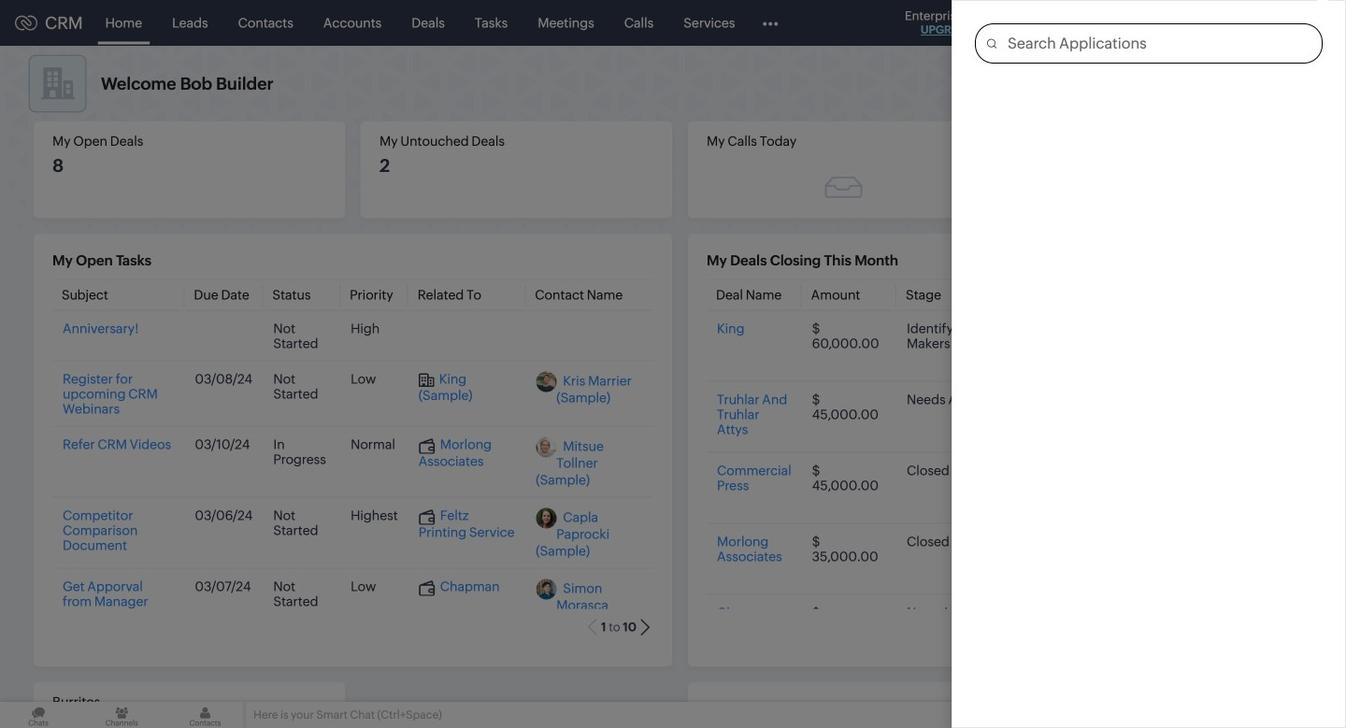 Task type: locate. For each thing, give the bounding box(es) containing it.
profile element
[[1251, 0, 1303, 45]]

create menu element
[[1017, 0, 1063, 45]]

signals element
[[1101, 0, 1137, 46]]

channels image
[[83, 702, 160, 728]]

calendar image
[[1148, 15, 1164, 30]]

profile image
[[1262, 8, 1292, 38]]

signals image
[[1112, 15, 1125, 31]]

Search Applications text field
[[996, 24, 1322, 62]]



Task type: vqa. For each thing, say whether or not it's contained in the screenshot.
first List from the bottom
no



Task type: describe. For each thing, give the bounding box(es) containing it.
chats image
[[0, 702, 77, 728]]

search image
[[1074, 15, 1090, 31]]

logo image
[[15, 15, 37, 30]]

contacts image
[[167, 702, 244, 728]]

create menu image
[[1028, 12, 1052, 34]]

search element
[[1063, 0, 1101, 46]]



